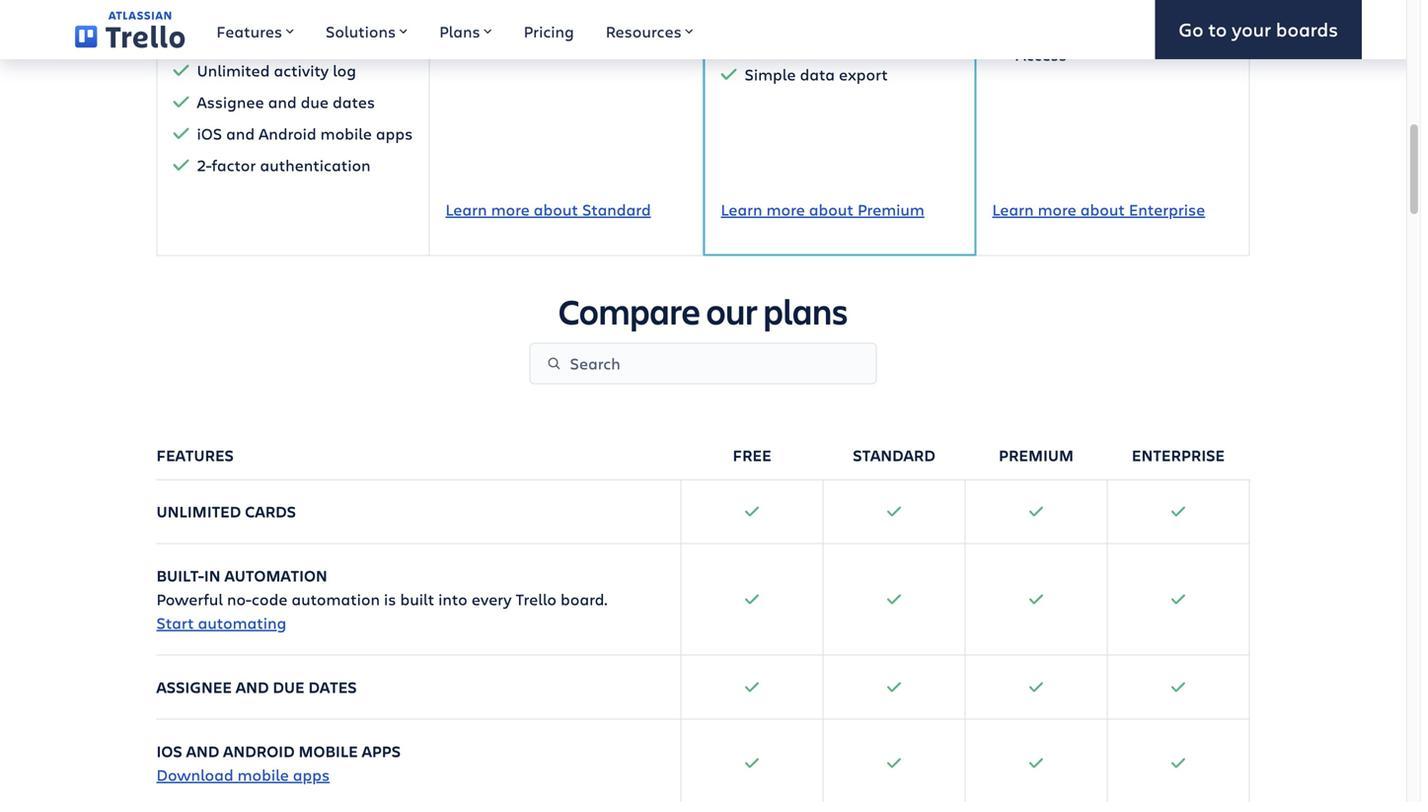 Task type: vqa. For each thing, say whether or not it's contained in the screenshot.
Search field
no



Task type: describe. For each thing, give the bounding box(es) containing it.
authentication
[[260, 154, 371, 176]]

provisioning
[[1017, 20, 1107, 41]]

pricing link
[[508, 0, 590, 59]]

2 vertical spatial apps
[[293, 765, 330, 786]]

backgrounds
[[259, 4, 355, 25]]

plans
[[440, 21, 480, 42]]

unlimited for unlimited cards
[[157, 501, 241, 522]]

features button
[[201, 0, 310, 59]]

standard inside compare our plans element
[[853, 445, 936, 466]]

plans button
[[424, 0, 508, 59]]

in
[[204, 565, 221, 586]]

go to your boards
[[1179, 16, 1339, 42]]

data
[[800, 64, 835, 85]]

0 vertical spatial dates
[[333, 91, 375, 112]]

to
[[1209, 16, 1228, 42]]

ios for ios and android mobile apps
[[197, 123, 222, 144]]

custom backgrounds & stickers
[[197, 4, 370, 49]]

learn for learn more about standard
[[446, 199, 487, 220]]

solutions button
[[310, 0, 424, 59]]

with
[[1111, 20, 1146, 41]]

enterprise inside compare our plans element
[[1132, 445, 1225, 466]]

learn more about enterprise link
[[993, 198, 1206, 221]]

is
[[384, 589, 396, 610]]

solutions
[[326, 21, 396, 42]]

learn more about standard
[[446, 199, 651, 220]]

atlassian
[[1150, 20, 1219, 41]]

unlimited activity log
[[197, 60, 356, 81]]

code
[[252, 589, 288, 610]]

and inside free sso and user provisioning with atlassian access
[[1087, 0, 1116, 18]]

user
[[1120, 0, 1152, 18]]

ios and android mobile apps download mobile apps
[[157, 741, 401, 786]]

0 vertical spatial due
[[301, 91, 329, 112]]

atlassian trello image
[[75, 11, 185, 48]]

custom
[[197, 4, 255, 25]]

automating
[[198, 612, 287, 634]]

start automating link
[[157, 612, 287, 634]]

ios and android mobile apps
[[197, 123, 413, 144]]

unlimited for unlimited activity log
[[197, 60, 270, 81]]

learn more about enterprise
[[993, 199, 1206, 220]]

plans
[[764, 288, 848, 335]]

simple
[[745, 64, 796, 85]]

built-
[[157, 565, 204, 586]]

free for free
[[733, 445, 772, 466]]

resources
[[606, 21, 682, 42]]

&
[[359, 4, 370, 25]]

access
[[1017, 44, 1067, 65]]

more for learn more about enterprise
[[1038, 199, 1077, 220]]

and inside ios and android mobile apps download mobile apps
[[186, 741, 219, 762]]

features inside features dropdown button
[[217, 21, 282, 42]]

factor
[[212, 154, 256, 176]]

powerful
[[157, 589, 223, 610]]

unlimited cards
[[157, 501, 296, 522]]

built
[[400, 589, 435, 610]]

2 vertical spatial mobile
[[238, 765, 289, 786]]

every
[[472, 589, 512, 610]]

0 vertical spatial standard
[[583, 199, 651, 220]]

features inside compare our plans element
[[157, 445, 234, 466]]

learn for learn more about enterprise
[[993, 199, 1034, 220]]

log
[[333, 60, 356, 81]]



Task type: locate. For each thing, give the bounding box(es) containing it.
resources button
[[590, 0, 710, 59]]

1 vertical spatial due
[[273, 677, 305, 698]]

mobile right download
[[238, 765, 289, 786]]

features
[[217, 21, 282, 42], [157, 445, 234, 466]]

activity
[[274, 60, 329, 81]]

sso
[[1053, 0, 1083, 18]]

Search search field
[[530, 343, 877, 384]]

1 vertical spatial unlimited
[[157, 501, 241, 522]]

3 learn from the left
[[993, 199, 1034, 220]]

premium
[[858, 199, 925, 220], [999, 445, 1074, 466]]

1 horizontal spatial standard
[[853, 445, 936, 466]]

assignee down unlimited activity log
[[197, 91, 264, 112]]

android
[[259, 123, 317, 144], [223, 741, 295, 762]]

0 horizontal spatial about
[[534, 199, 579, 220]]

ios up 2-
[[197, 123, 222, 144]]

0 vertical spatial automation
[[225, 565, 328, 586]]

0 vertical spatial free
[[1017, 0, 1049, 18]]

simple data export
[[745, 64, 888, 85]]

premium inside compare our plans element
[[999, 445, 1074, 466]]

mobile for ios and android mobile apps
[[321, 123, 372, 144]]

1 vertical spatial assignee and due dates
[[157, 677, 357, 698]]

trello
[[516, 589, 557, 610]]

stickers
[[197, 28, 254, 49]]

assignee
[[197, 91, 264, 112], [157, 677, 232, 698]]

go to your boards link
[[1156, 0, 1363, 59]]

cards
[[245, 501, 296, 522]]

automation left is
[[292, 589, 380, 610]]

0 vertical spatial features
[[217, 21, 282, 42]]

features up unlimited activity log
[[217, 21, 282, 42]]

0 horizontal spatial standard
[[583, 199, 651, 220]]

download
[[157, 765, 234, 786]]

learn more about premium link
[[721, 198, 925, 221]]

start
[[157, 612, 194, 634]]

1 vertical spatial enterprise
[[1132, 445, 1225, 466]]

about for premium
[[809, 199, 854, 220]]

1 horizontal spatial more
[[767, 199, 805, 220]]

1 vertical spatial automation
[[292, 589, 380, 610]]

ios
[[197, 123, 222, 144], [157, 741, 182, 762]]

download mobile apps link
[[157, 765, 330, 786]]

2 horizontal spatial more
[[1038, 199, 1077, 220]]

2 learn from the left
[[721, 199, 763, 220]]

enterprise inside "learn more about enterprise" link
[[1130, 199, 1206, 220]]

2-
[[197, 154, 212, 176]]

2 horizontal spatial learn
[[993, 199, 1034, 220]]

into
[[439, 589, 468, 610]]

due up ios and android mobile apps download mobile apps
[[273, 677, 305, 698]]

features up unlimited cards
[[157, 445, 234, 466]]

android up download mobile apps link
[[223, 741, 295, 762]]

android up '2-factor authentication'
[[259, 123, 317, 144]]

1 horizontal spatial free
[[1017, 0, 1049, 18]]

dates down log
[[333, 91, 375, 112]]

due
[[301, 91, 329, 112], [273, 677, 305, 698]]

more
[[491, 199, 530, 220], [767, 199, 805, 220], [1038, 199, 1077, 220]]

assignee and due dates down unlimited activity log
[[197, 91, 375, 112]]

about for standard
[[534, 199, 579, 220]]

0 vertical spatial assignee and due dates
[[197, 91, 375, 112]]

0 vertical spatial android
[[259, 123, 317, 144]]

1 vertical spatial dates
[[309, 677, 357, 698]]

dates up ios and android mobile apps download mobile apps
[[309, 677, 357, 698]]

compare our plans
[[559, 288, 848, 335]]

standard
[[583, 199, 651, 220], [853, 445, 936, 466]]

free inside compare our plans element
[[733, 445, 772, 466]]

1 vertical spatial premium
[[999, 445, 1074, 466]]

apps for ios and android mobile apps download mobile apps
[[362, 741, 401, 762]]

due inside compare our plans element
[[273, 677, 305, 698]]

and down unlimited activity log
[[268, 91, 297, 112]]

0 vertical spatial premium
[[858, 199, 925, 220]]

unlimited down stickers
[[197, 60, 270, 81]]

free sso and user provisioning with atlassian access
[[1017, 0, 1219, 65]]

ios up download
[[157, 741, 182, 762]]

ios inside ios and android mobile apps download mobile apps
[[157, 741, 182, 762]]

android for ios and android mobile apps
[[259, 123, 317, 144]]

learn for learn more about premium
[[721, 199, 763, 220]]

3 about from the left
[[1081, 199, 1126, 220]]

ios for ios and android mobile apps download mobile apps
[[157, 741, 182, 762]]

your
[[1233, 16, 1272, 42]]

2-factor authentication
[[197, 154, 371, 176]]

about
[[534, 199, 579, 220], [809, 199, 854, 220], [1081, 199, 1126, 220]]

automation up code
[[225, 565, 328, 586]]

apps for ios and android mobile apps
[[376, 123, 413, 144]]

android inside ios and android mobile apps download mobile apps
[[223, 741, 295, 762]]

2 about from the left
[[809, 199, 854, 220]]

automation
[[225, 565, 328, 586], [292, 589, 380, 610]]

1 vertical spatial free
[[733, 445, 772, 466]]

and down automating
[[236, 677, 269, 698]]

learn more about premium
[[721, 199, 925, 220]]

mobile
[[321, 123, 372, 144], [299, 741, 358, 762], [238, 765, 289, 786]]

enterprise
[[1130, 199, 1206, 220], [1132, 445, 1225, 466]]

go
[[1179, 16, 1204, 42]]

2 more from the left
[[767, 199, 805, 220]]

assignee down start
[[157, 677, 232, 698]]

due up "ios and android mobile apps"
[[301, 91, 329, 112]]

board.
[[561, 589, 608, 610]]

0 vertical spatial mobile
[[321, 123, 372, 144]]

0 horizontal spatial premium
[[858, 199, 925, 220]]

1 vertical spatial apps
[[362, 741, 401, 762]]

built-in automation powerful no-code automation is built into every trello board. start automating
[[157, 565, 608, 634]]

more for learn more about standard
[[491, 199, 530, 220]]

mobile for ios and android mobile apps download mobile apps
[[299, 741, 358, 762]]

1 vertical spatial android
[[223, 741, 295, 762]]

0 vertical spatial assignee
[[197, 91, 264, 112]]

compare
[[559, 288, 701, 335]]

1 more from the left
[[491, 199, 530, 220]]

learn more about standard link
[[446, 198, 651, 221]]

1 vertical spatial features
[[157, 445, 234, 466]]

1 horizontal spatial premium
[[999, 445, 1074, 466]]

0 vertical spatial apps
[[376, 123, 413, 144]]

learn
[[446, 199, 487, 220], [721, 199, 763, 220], [993, 199, 1034, 220]]

2 horizontal spatial about
[[1081, 199, 1126, 220]]

3 more from the left
[[1038, 199, 1077, 220]]

1 vertical spatial standard
[[853, 445, 936, 466]]

1 learn from the left
[[446, 199, 487, 220]]

0 horizontal spatial learn
[[446, 199, 487, 220]]

dates inside compare our plans element
[[309, 677, 357, 698]]

boards
[[1277, 16, 1339, 42]]

1 vertical spatial assignee
[[157, 677, 232, 698]]

0 vertical spatial enterprise
[[1130, 199, 1206, 220]]

free
[[1017, 0, 1049, 18], [733, 445, 772, 466]]

0 vertical spatial unlimited
[[197, 60, 270, 81]]

0 horizontal spatial ios
[[157, 741, 182, 762]]

0 horizontal spatial free
[[733, 445, 772, 466]]

and right sso at the right top of the page
[[1087, 0, 1116, 18]]

and
[[1087, 0, 1116, 18], [268, 91, 297, 112], [226, 123, 255, 144], [236, 677, 269, 698], [186, 741, 219, 762]]

free inside free sso and user provisioning with atlassian access
[[1017, 0, 1049, 18]]

more for learn more about premium
[[767, 199, 805, 220]]

assignee and due dates
[[197, 91, 375, 112], [157, 677, 357, 698]]

unlimited up in on the bottom left
[[157, 501, 241, 522]]

0 horizontal spatial more
[[491, 199, 530, 220]]

0 vertical spatial ios
[[197, 123, 222, 144]]

no-
[[227, 589, 252, 610]]

assignee and due dates inside compare our plans element
[[157, 677, 357, 698]]

1 vertical spatial mobile
[[299, 741, 358, 762]]

1 horizontal spatial about
[[809, 199, 854, 220]]

and up factor
[[226, 123, 255, 144]]

assignee and due dates down automating
[[157, 677, 357, 698]]

mobile up authentication
[[321, 123, 372, 144]]

our
[[707, 288, 758, 335]]

and up download
[[186, 741, 219, 762]]

mobile up download mobile apps link
[[299, 741, 358, 762]]

compare our plans element
[[157, 424, 1251, 803]]

1 vertical spatial ios
[[157, 741, 182, 762]]

unlimited inside compare our plans element
[[157, 501, 241, 522]]

1 about from the left
[[534, 199, 579, 220]]

android for ios and android mobile apps download mobile apps
[[223, 741, 295, 762]]

apps
[[376, 123, 413, 144], [362, 741, 401, 762], [293, 765, 330, 786]]

1 horizontal spatial ios
[[197, 123, 222, 144]]

free for free sso and user provisioning with atlassian access
[[1017, 0, 1049, 18]]

1 horizontal spatial learn
[[721, 199, 763, 220]]

pricing
[[524, 21, 574, 42]]

dates
[[333, 91, 375, 112], [309, 677, 357, 698]]

export
[[839, 64, 888, 85]]

assignee inside compare our plans element
[[157, 677, 232, 698]]

about for enterprise
[[1081, 199, 1126, 220]]

unlimited
[[197, 60, 270, 81], [157, 501, 241, 522]]



